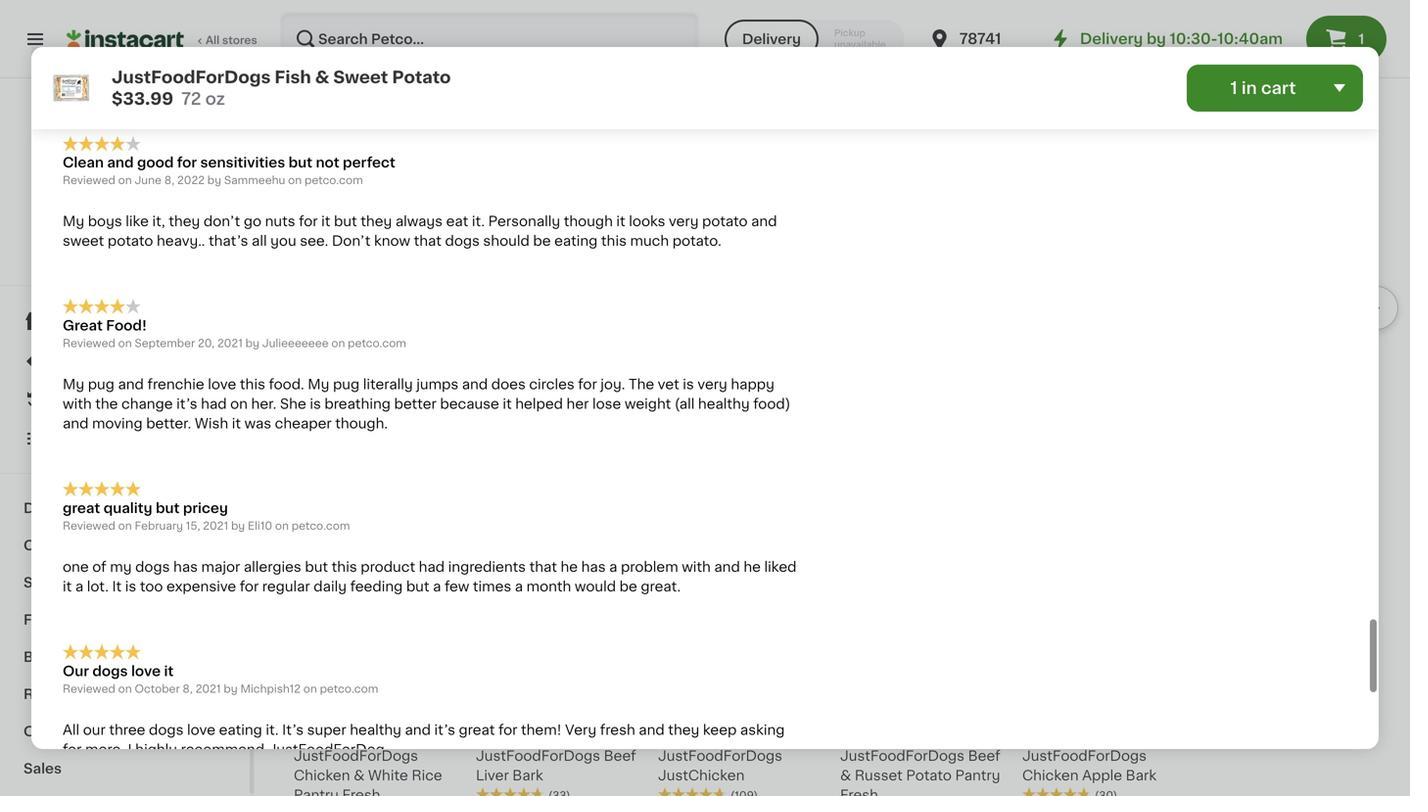 Task type: locate. For each thing, give the bounding box(es) containing it.
2 vertical spatial potato
[[108, 234, 153, 248]]

2021 inside our dogs love it reviewed on october 8, 2021 by michpish12 on petco.com
[[196, 684, 221, 694]]

2 horizontal spatial add button
[[743, 552, 819, 588]]

reviewed up of
[[63, 521, 115, 531]]

3 reviewed from the top
[[63, 521, 115, 531]]

other pets & more
[[24, 725, 154, 739]]

None search field
[[280, 12, 699, 67]]

up
[[718, 52, 736, 65]]

product group containing 17
[[658, 546, 825, 796]]

sales
[[24, 762, 62, 776]]

& inside justfoodfordogs chicken & white rice pantry fresh
[[354, 769, 365, 782]]

72 inside justfoodfordogs fish & sweet potato $33.99 72 oz
[[181, 91, 201, 107]]

they left keep on the bottom of the page
[[668, 723, 700, 737]]

justfoodfordogs justchicken
[[658, 749, 783, 782]]

he
[[373, 52, 391, 65], [561, 560, 578, 574], [744, 560, 761, 574]]

the inside this food is great! i feed it to my yorkie when he has his skin issues. the fish helps his skin clear up within a week. also, the sweet potato keeps his stool solid.
[[143, 71, 166, 85]]

feeding
[[350, 580, 403, 594]]

reviewed down our
[[63, 684, 115, 694]]

white for justfoodfordogs chicken & white rice
[[550, 391, 590, 405]]

1 horizontal spatial sweet
[[169, 71, 211, 85]]

& for justfoodfordogs beef & russet potato
[[294, 391, 305, 405]]

justfoodfordogs inside 'justfoodfordogs beef & russet potato'
[[294, 372, 418, 385]]

everyday store prices link
[[58, 215, 191, 231]]

95 right 17
[[693, 724, 707, 735]]

$ inside $ 36 99
[[298, 347, 305, 357]]

17
[[669, 723, 691, 744]]

he inside this food is great! i feed it to my yorkie when he has his skin issues. the fish helps his skin clear up within a week. also, the sweet potato keeps his stool solid.
[[373, 52, 391, 65]]

is down instacart logo on the left of page
[[130, 52, 141, 65]]

1 vertical spatial pets
[[68, 725, 100, 739]]

95 right 11
[[507, 724, 522, 735]]

very up potato.
[[669, 215, 699, 228]]

total
[[341, 428, 366, 439]]

pets up more.
[[68, 725, 100, 739]]

buy it again link
[[12, 380, 238, 419]]

2 horizontal spatial his
[[626, 52, 646, 65]]

had up wish
[[201, 397, 227, 411]]

1 add button from the left
[[379, 552, 454, 588]]

petco.com inside great food! reviewed on september 20, 2021 by julieeeeeee on petco.com
[[348, 338, 406, 349]]

$ right fresh
[[662, 724, 669, 735]]

skin left clear
[[650, 52, 677, 65]]

rice inside justfoodfordogs chicken & white rice pantry fresh
[[412, 769, 442, 782]]

0 vertical spatial very
[[669, 215, 699, 228]]

0 horizontal spatial the
[[95, 397, 118, 411]]

0 vertical spatial sweet
[[169, 71, 211, 85]]

1 vertical spatial 2021
[[203, 521, 228, 531]]

june
[[135, 175, 162, 186]]

you
[[270, 234, 296, 248]]

is right the it at left
[[125, 580, 136, 594]]

my inside my boys like it, they don't go nuts for it but they always eat it. personally though it looks very potato and sweet potato heavy.. that's all you see. don't know that dogs should be eating this much potato.
[[63, 215, 84, 228]]

my for my boys like it, they don't go nuts for it but they always eat it. personally though it looks very potato and sweet potato heavy.. that's all you see. don't know that dogs should be eating this much potato.
[[63, 215, 84, 228]]

delivery for delivery by 10:30-10:40am
[[1080, 32, 1143, 46]]

1 in cart
[[1231, 80, 1296, 96]]

chicken
[[476, 391, 532, 405], [294, 769, 350, 782], [1023, 769, 1079, 782]]

again
[[99, 393, 138, 406]]

eating up recommend
[[219, 723, 262, 737]]

my boys like it, they don't go nuts for it but they always eat it. personally though it looks very potato and sweet potato heavy.. that's all you see. don't know that dogs should be eating this much potato.
[[63, 215, 777, 248]]

0 vertical spatial 72
[[181, 91, 201, 107]]

would
[[575, 580, 616, 594]]

this
[[601, 234, 627, 248], [240, 378, 265, 391], [332, 560, 357, 574]]

other
[[24, 725, 65, 739]]

with right the problem
[[682, 560, 711, 574]]

1 horizontal spatial add button
[[561, 552, 637, 588]]

potato down store
[[108, 234, 153, 248]]

$ inside $ 17 95
[[662, 724, 669, 735]]

and
[[107, 156, 134, 170], [751, 215, 777, 228], [118, 378, 144, 391], [462, 378, 488, 391], [63, 417, 89, 431], [714, 560, 740, 574], [405, 723, 431, 737], [639, 723, 665, 737]]

he left liked
[[744, 560, 761, 574]]

sweet
[[169, 71, 211, 85], [63, 234, 104, 248]]

0 horizontal spatial pantry
[[294, 788, 339, 796]]

potato.
[[673, 234, 722, 248]]

rice for justfoodfordogs chicken & white rice
[[594, 391, 625, 405]]

delivery inside 'button'
[[742, 32, 801, 46]]

all left our at the bottom of page
[[63, 723, 80, 737]]

for up 'her'
[[578, 378, 597, 391]]

petco.com up 45
[[320, 684, 378, 694]]

great food! reviewed on september 20, 2021 by julieeeeeee on petco.com
[[63, 319, 406, 349]]

1 bark from the left
[[513, 769, 543, 782]]

justfoodfordogs for justfoodfordogs chicken apple bark
[[1023, 749, 1147, 763]]

2 vertical spatial potato
[[906, 769, 952, 782]]

on left her.
[[230, 397, 248, 411]]

1 horizontal spatial it.
[[472, 215, 485, 228]]

0 horizontal spatial product group
[[294, 546, 460, 796]]

beef inside the justfoodfordogs beef liver bark
[[604, 749, 636, 763]]

all inside all our three dogs love eating it. it's super  healthy and it's great for them! very fresh and they keep asking for more. i highly recommend justfoodfordog.
[[63, 723, 80, 737]]

whole
[[722, 391, 766, 405]]

love up 'october'
[[131, 664, 161, 678]]

petco logo image
[[82, 102, 168, 188]]

they up know
[[361, 215, 392, 228]]

more.
[[85, 743, 124, 757]]

2 bark from the left
[[1126, 769, 1157, 782]]

the inside my pug and frenchie love this food. my pug literally jumps and does circles for joy. the vet is very happy with the change it's had on her. she is breathing better because it helped her lose weight (all healthy food) and moving better. wish it was cheaper though.
[[629, 378, 655, 391]]

bark for liver
[[513, 769, 543, 782]]

0 horizontal spatial it's
[[176, 397, 197, 411]]

russet for justfoodfordogs beef & russet potato
[[308, 391, 356, 405]]

chicken for justfoodfordogs chicken & white rice
[[476, 391, 532, 405]]

justfoodfordogs beef & russet potato pantry fresh button
[[840, 546, 1007, 796]]

2021 for our dogs love it
[[196, 684, 221, 694]]

1 horizontal spatial the
[[629, 378, 655, 391]]

but inside my boys like it, they don't go nuts for it but they always eat it. personally though it looks very potato and sweet potato heavy.. that's all you see. don't know that dogs should be eating this much potato.
[[334, 215, 357, 228]]

by left michpish12
[[224, 684, 238, 694]]

1 vertical spatial with
[[682, 560, 711, 574]]

1 horizontal spatial his
[[422, 52, 442, 65]]

dogs inside our dogs love it reviewed on october 8, 2021 by michpish12 on petco.com
[[92, 664, 128, 678]]

pug up the buy it again
[[88, 378, 115, 391]]

78741
[[960, 32, 1002, 46]]

cats link
[[12, 527, 238, 564]]

justfoodfordogs for justfoodfordogs fish & sweet potato $33.99 72 oz
[[112, 69, 271, 86]]

problem
[[621, 560, 678, 574]]

dogs inside all our three dogs love eating it. it's super  healthy and it's great for them! very fresh and they keep asking for more. i highly recommend justfoodfordog.
[[149, 723, 184, 737]]

2 horizontal spatial chicken
[[1023, 769, 1079, 782]]

justfoodfordogs beef liver bark
[[476, 749, 636, 782]]

chicken inside justfoodfordogs chicken & white rice
[[476, 391, 532, 405]]

$ for 36
[[298, 347, 305, 357]]

1 horizontal spatial 72
[[294, 428, 307, 439]]

it. left the it's
[[266, 723, 279, 737]]

cats
[[24, 539, 57, 552]]

2 horizontal spatial beef
[[968, 749, 1001, 763]]

1 horizontal spatial it's
[[434, 723, 455, 737]]

my up the it at left
[[110, 560, 132, 574]]

pantry for chicken
[[294, 788, 339, 796]]

for up 'see.'
[[299, 215, 318, 228]]

very for (all
[[698, 378, 728, 391]]

great up liver
[[459, 723, 495, 737]]

1 horizontal spatial white
[[550, 391, 590, 405]]

2 horizontal spatial add
[[780, 563, 809, 577]]

justfoodfordogs for justfoodfordogs beef & russet potato
[[294, 372, 418, 385]]

i down more
[[128, 743, 132, 757]]

october
[[135, 684, 180, 694]]

1 horizontal spatial be
[[620, 580, 637, 594]]

2021 inside great quality but pricey reviewed on february 15, 2021 by eli10 on petco.com
[[203, 521, 228, 531]]

fish up birds
[[24, 613, 53, 627]]

95 inside $ 17 95
[[693, 724, 707, 735]]

know
[[374, 234, 410, 248]]

justfoodfordogs chicken & white rice
[[476, 372, 625, 405]]

bark inside the justfoodfordogs beef liver bark
[[513, 769, 543, 782]]

skin left issues.
[[445, 52, 473, 65]]

0 vertical spatial great
[[63, 501, 100, 515]]

0 vertical spatial all
[[206, 35, 220, 46]]

love inside all our three dogs love eating it. it's super  healthy and it's great for them! very fresh and they keep asking for more. i highly recommend justfoodfordog.
[[187, 723, 216, 737]]

justfoodfordogs inside the justfoodfordogs beef liver bark
[[476, 749, 600, 763]]

justfoodfordogs inside justfoodfordogs fish & sweet potato $33.99 72 oz
[[112, 69, 271, 86]]

pantry inside "justfoodfordogs beef & russet potato pantry fresh"
[[956, 769, 1001, 782]]

1 horizontal spatial 95
[[693, 724, 707, 735]]

& for justfoodfordogs beef & russet potato pantry fresh
[[840, 769, 851, 782]]

this food is great! i feed it to my yorkie when he has his skin issues. the fish helps his skin clear up within a week. also, the sweet potato keeps his stool solid.
[[63, 52, 792, 85]]

1 horizontal spatial 8,
[[183, 684, 193, 694]]

pug up breathing
[[333, 378, 360, 391]]

1 horizontal spatial that
[[530, 560, 557, 574]]

2 add from the left
[[598, 563, 627, 577]]

1 product group from the left
[[294, 546, 460, 796]]

$ inside $ 11 95
[[480, 724, 487, 735]]

1 vertical spatial pantry
[[294, 788, 339, 796]]

it.
[[472, 215, 485, 228], [266, 723, 279, 737]]

justfoodfordogs inside "justfoodfordogs beef & russet potato pantry fresh"
[[840, 749, 965, 763]]

fresh
[[600, 723, 635, 737]]

all up "feed"
[[206, 35, 220, 46]]

white inside justfoodfordogs chicken & white rice
[[550, 391, 590, 405]]

eating
[[554, 234, 598, 248], [219, 723, 262, 737]]

keep
[[703, 723, 737, 737]]

russet inside 'justfoodfordogs beef & russet potato'
[[308, 391, 356, 405]]

add button for 17
[[743, 552, 819, 588]]

0 horizontal spatial 72
[[181, 91, 201, 107]]

100% satisfaction guarantee button
[[30, 231, 219, 251]]

delivery left 10:30-
[[1080, 32, 1143, 46]]

bark right apple
[[1126, 769, 1157, 782]]

0 horizontal spatial healthy
[[350, 723, 402, 737]]

0 vertical spatial potato
[[392, 69, 451, 86]]

my inside this food is great! i feed it to my yorkie when he has his skin issues. the fish helps his skin clear up within a week. also, the sweet potato keeps his stool solid.
[[262, 52, 284, 65]]

with left again
[[63, 397, 92, 411]]

bark inside the justfoodfordogs chicken apple bark
[[1126, 769, 1157, 782]]

100%
[[50, 238, 80, 248]]

white
[[550, 391, 590, 405], [368, 769, 408, 782]]

love up recommend
[[187, 723, 216, 737]]

but inside great quality but pricey reviewed on february 15, 2021 by eli10 on petco.com
[[156, 501, 180, 515]]

1 horizontal spatial pantry
[[956, 769, 1001, 782]]

2 add button from the left
[[561, 552, 637, 588]]

has up would
[[581, 560, 606, 574]]

1 horizontal spatial has
[[394, 52, 419, 65]]

be down the problem
[[620, 580, 637, 594]]

food!
[[106, 319, 147, 333]]

2 pug from the left
[[333, 378, 360, 391]]

2 vertical spatial love
[[187, 723, 216, 737]]

0 horizontal spatial he
[[373, 52, 391, 65]]

by inside clean and good for sensitivities but not perfect reviewed on june 8, 2022 by sammeehu on petco.com
[[207, 175, 221, 186]]

1 vertical spatial white
[[368, 769, 408, 782]]

0 horizontal spatial the
[[527, 52, 553, 65]]

a right within
[[784, 52, 792, 65]]

guarantee
[[151, 238, 208, 248]]

1 horizontal spatial my
[[262, 52, 284, 65]]

$ inside $ 7 45
[[298, 724, 305, 735]]

1 vertical spatial potato
[[360, 391, 405, 405]]

product group containing 7
[[294, 546, 460, 796]]

that down always
[[414, 234, 442, 248]]

8, right 'october'
[[183, 684, 193, 694]]

for up '2022'
[[177, 156, 197, 170]]

his left issues.
[[422, 52, 442, 65]]

eat
[[446, 215, 468, 228]]

$ 17 95
[[662, 723, 707, 744]]

reviewed inside our dogs love it reviewed on october 8, 2021 by michpish12 on petco.com
[[63, 684, 115, 694]]

1 horizontal spatial skin
[[650, 52, 677, 65]]

birds
[[24, 650, 60, 664]]

1 horizontal spatial had
[[419, 560, 445, 574]]

1 vertical spatial i
[[128, 743, 132, 757]]

0 vertical spatial with
[[63, 397, 92, 411]]

1 vertical spatial the
[[629, 378, 655, 391]]

0 vertical spatial love
[[208, 378, 236, 391]]

1 horizontal spatial add
[[598, 563, 627, 577]]

10:30-
[[1170, 32, 1218, 46]]

eli10
[[248, 521, 272, 531]]

turkey
[[658, 391, 704, 405]]

0 horizontal spatial sweet
[[63, 234, 104, 248]]

1 horizontal spatial chicken
[[476, 391, 532, 405]]

0 horizontal spatial russet
[[308, 391, 356, 405]]

is
[[130, 52, 141, 65], [683, 378, 694, 391], [310, 397, 321, 411], [125, 580, 136, 594]]

1 vertical spatial all
[[63, 723, 80, 737]]

but up february
[[156, 501, 180, 515]]

the down 'great!'
[[143, 71, 166, 85]]

1 vertical spatial it.
[[266, 723, 279, 737]]

1 horizontal spatial healthy
[[698, 397, 750, 411]]

1 horizontal spatial this
[[332, 560, 357, 574]]

1 horizontal spatial all
[[206, 35, 220, 46]]

& for justfoodfordogs fish & sweet potato $33.99 72 oz
[[315, 69, 329, 86]]

0 horizontal spatial i
[[128, 743, 132, 757]]

1 vertical spatial 72
[[294, 428, 307, 439]]

0 horizontal spatial 8,
[[164, 175, 175, 186]]

dogs down eat
[[445, 234, 480, 248]]

product group
[[294, 546, 460, 796], [476, 546, 643, 796], [658, 546, 825, 796]]

& inside justfoodfordogs chicken & white rice
[[536, 391, 547, 405]]

1 horizontal spatial russet
[[855, 769, 903, 782]]

1 for 1 in cart
[[1231, 80, 1238, 96]]

our dogs love it reviewed on october 8, 2021 by michpish12 on petco.com
[[63, 664, 378, 694]]

0 vertical spatial my
[[262, 52, 284, 65]]

on right michpish12
[[303, 684, 317, 694]]

a left few
[[433, 580, 441, 594]]

0 vertical spatial pets
[[66, 576, 98, 590]]

on down food!
[[118, 338, 132, 349]]

sweet inside this food is great! i feed it to my yorkie when he has his skin issues. the fish helps his skin clear up within a week. also, the sweet potato keeps his stool solid.
[[169, 71, 211, 85]]

1 add from the left
[[416, 563, 445, 577]]

0 horizontal spatial my
[[110, 560, 132, 574]]

0 horizontal spatial this
[[240, 378, 265, 391]]

had inside my pug and frenchie love this food. my pug literally jumps and does circles for joy. the vet is very happy with the change it's had on her. she is breathing better because it helped her lose weight (all healthy food) and moving better. wish it was cheaper though.
[[201, 397, 227, 411]]

delivery by 10:30-10:40am link
[[1049, 27, 1283, 51]]

fish
[[557, 52, 582, 65]]

& for justfoodfordogs chicken & white rice
[[536, 391, 547, 405]]

0 horizontal spatial rice
[[412, 769, 442, 782]]

0 vertical spatial 8,
[[164, 175, 175, 186]]

2 horizontal spatial product group
[[658, 546, 825, 796]]

0 horizontal spatial 1
[[1231, 80, 1238, 96]]

bark for apple
[[1126, 769, 1157, 782]]

1 horizontal spatial fresh
[[840, 788, 879, 796]]

it left looks at the top left
[[617, 215, 626, 228]]

bark right liver
[[513, 769, 543, 782]]

pets
[[66, 576, 98, 590], [68, 725, 100, 739]]

lot.
[[87, 580, 109, 594]]

other pets & more link
[[12, 713, 238, 750]]

love up wish
[[208, 378, 236, 391]]

by left "julieeeeeee"
[[246, 338, 259, 349]]

love for dogs
[[187, 723, 216, 737]]

the inside this food is great! i feed it to my yorkie when he has his skin issues. the fish helps his skin clear up within a week. also, the sweet potato keeps his stool solid.
[[527, 52, 553, 65]]

0 horizontal spatial delivery
[[742, 32, 801, 46]]

it's down frenchie
[[176, 397, 197, 411]]

0 horizontal spatial chicken
[[294, 769, 350, 782]]

great inside great quality but pricey reviewed on february 15, 2021 by eli10 on petco.com
[[63, 501, 100, 515]]

$
[[298, 347, 305, 357], [298, 724, 305, 735], [480, 724, 487, 735], [662, 724, 669, 735]]

justfoodfordogs fish & sweet potato $33.99 72 oz
[[112, 69, 451, 107]]

0 vertical spatial pantry
[[956, 769, 1001, 782]]

september
[[135, 338, 195, 349]]

healthy up justfoodfordogs chicken & white rice pantry fresh
[[350, 723, 402, 737]]

95 for 17
[[693, 724, 707, 735]]

95
[[507, 724, 522, 735], [693, 724, 707, 735]]

justfoodfordogs inside the justfoodfordogs chicken apple bark
[[1023, 749, 1147, 763]]

but down product in the left of the page
[[406, 580, 430, 594]]

healthy down happy
[[698, 397, 750, 411]]

72
[[181, 91, 201, 107], [294, 428, 307, 439]]

0 horizontal spatial eating
[[219, 723, 262, 737]]

rice right 'her'
[[594, 391, 625, 405]]

justfoodfordogs for justfoodfordogs beef liver bark
[[476, 749, 600, 763]]

but left not
[[289, 156, 313, 170]]

1 horizontal spatial delivery
[[1080, 32, 1143, 46]]

2 95 from the left
[[693, 724, 707, 735]]

2 vertical spatial 2021
[[196, 684, 221, 694]]

justfoodfordogs for justfoodfordogs turkey & whole wheat macaroni
[[658, 372, 783, 385]]

72 left oz.,
[[294, 428, 307, 439]]

by inside great quality but pricey reviewed on february 15, 2021 by eli10 on petco.com
[[231, 521, 245, 531]]

justfoodfordogs beef & russet potato pantry fresh
[[840, 749, 1001, 796]]

justfoodfordogs chicken & white rice pantry fresh
[[294, 749, 442, 796]]

1 horizontal spatial they
[[361, 215, 392, 228]]

it down does
[[503, 397, 512, 411]]

on right eli10
[[275, 521, 289, 531]]

all stores
[[206, 35, 257, 46]]

dogs up too
[[135, 560, 170, 574]]

1 95 from the left
[[507, 724, 522, 735]]

0 vertical spatial 1
[[1359, 32, 1365, 46]]

this up daily
[[332, 560, 357, 574]]

it's inside my pug and frenchie love this food. my pug literally jumps and does circles for joy. the vet is very happy with the change it's had on her. she is breathing better because it helped her lose weight (all healthy food) and moving better. wish it was cheaper though.
[[176, 397, 197, 411]]

daily
[[314, 580, 347, 594]]

but inside clean and good for sensitivities but not perfect reviewed on june 8, 2022 by sammeehu on petco.com
[[289, 156, 313, 170]]

add
[[416, 563, 445, 577], [598, 563, 627, 577], [780, 563, 809, 577]]

0 vertical spatial had
[[201, 397, 227, 411]]

4 reviewed from the top
[[63, 684, 115, 694]]

by left 10:30-
[[1147, 32, 1166, 46]]

fish down yorkie
[[275, 69, 311, 86]]

rice for justfoodfordogs chicken & white rice pantry fresh
[[412, 769, 442, 782]]

fresh inside justfoodfordogs chicken & white rice pantry fresh
[[342, 788, 380, 796]]

1 inside field
[[1231, 80, 1238, 96]]

0 horizontal spatial they
[[169, 215, 200, 228]]

1 horizontal spatial pug
[[333, 378, 360, 391]]

1 horizontal spatial product group
[[476, 546, 643, 796]]

eating inside all our three dogs love eating it. it's super  healthy and it's great for them! very fresh and they keep asking for more. i highly recommend justfoodfordog.
[[219, 723, 262, 737]]

potato inside 'justfoodfordogs beef & russet potato'
[[360, 391, 405, 405]]

is inside one of my dogs has major allergies but this product had ingredients that he has a problem with and he liked it a lot. it is too expensive for regular daily feeding but a few times a month would be great.
[[125, 580, 136, 594]]

potato for justfoodfordogs fish & sweet potato $33.99 72 oz
[[392, 69, 451, 86]]

chicken for justfoodfordogs chicken apple bark
[[1023, 769, 1079, 782]]

stool
[[332, 71, 366, 85]]

because
[[440, 397, 499, 411]]

the left fish
[[527, 52, 553, 65]]

2 fresh from the left
[[840, 788, 879, 796]]

instacart logo image
[[67, 27, 184, 51]]

allergies
[[244, 560, 301, 574]]

justfoodfordogs inside justfoodfordogs chicken & white rice
[[476, 372, 600, 385]]

2 horizontal spatial this
[[601, 234, 627, 248]]

0 horizontal spatial with
[[63, 397, 92, 411]]

& inside "justfoodfordogs beef & russet potato pantry fresh"
[[840, 769, 851, 782]]

potato for justfoodfordogs beef & russet potato pantry fresh
[[906, 769, 952, 782]]

rice down all our three dogs love eating it. it's super  healthy and it's great for them! very fresh and they keep asking for more. i highly recommend justfoodfordog.
[[412, 769, 442, 782]]

has inside this food is great! i feed it to my yorkie when he has his skin issues. the fish helps his skin clear up within a week. also, the sweet potato keeps his stool solid.
[[394, 52, 419, 65]]

for inside clean and good for sensitivities but not perfect reviewed on june 8, 2022 by sammeehu on petco.com
[[177, 156, 197, 170]]

it inside one of my dogs has major allergies but this product had ingredients that he has a problem with and he liked it a lot. it is too expensive for regular daily feeding but a few times a month would be great.
[[63, 580, 72, 594]]

1 horizontal spatial potato
[[214, 71, 260, 85]]

be down personally
[[533, 234, 551, 248]]

$ up liver
[[480, 724, 487, 735]]

for inside my pug and frenchie love this food. my pug literally jumps and does circles for joy. the vet is very happy with the change it's had on her. she is breathing better because it helped her lose weight (all healthy food) and moving better. wish it was cheaper though.
[[578, 378, 597, 391]]

go
[[244, 215, 262, 228]]

sweet down "feed"
[[169, 71, 211, 85]]

2021 down "pricey"
[[203, 521, 228, 531]]

buy it again
[[55, 393, 138, 406]]

nuts
[[265, 215, 295, 228]]

reviewed down clean
[[63, 175, 115, 186]]

potato
[[214, 71, 260, 85], [702, 215, 748, 228], [108, 234, 153, 248]]

3 product group from the left
[[658, 546, 825, 796]]

3 add from the left
[[780, 563, 809, 577]]

like
[[126, 215, 149, 228]]

2 product group from the left
[[476, 546, 643, 796]]

2 horizontal spatial has
[[581, 560, 606, 574]]

on left june
[[118, 175, 132, 186]]

also,
[[106, 71, 139, 85]]

potato up potato.
[[702, 215, 748, 228]]

1 vertical spatial had
[[419, 560, 445, 574]]

0 horizontal spatial add button
[[379, 552, 454, 588]]

dogs link
[[12, 490, 238, 527]]

beef inside 'justfoodfordogs beef & russet potato'
[[422, 372, 454, 385]]

regular
[[262, 580, 310, 594]]

has up expensive in the bottom of the page
[[173, 560, 198, 574]]

petco.com right eli10
[[292, 521, 350, 531]]

0 vertical spatial the
[[527, 52, 553, 65]]

0 vertical spatial 2021
[[217, 338, 243, 349]]

★★★★★
[[63, 136, 141, 152], [63, 136, 141, 152], [63, 299, 141, 315], [63, 299, 141, 315], [294, 410, 362, 424], [294, 410, 362, 424], [476, 410, 545, 424], [476, 410, 545, 424], [63, 482, 141, 497], [63, 482, 141, 497], [63, 644, 141, 660], [63, 644, 141, 660]]

1 fresh from the left
[[342, 788, 380, 796]]

but up don't
[[334, 215, 357, 228]]

2
[[331, 428, 338, 439]]

$ left 45
[[298, 724, 305, 735]]

had
[[201, 397, 227, 411], [419, 560, 445, 574]]

& inside justfoodfordogs fish & sweet potato $33.99 72 oz
[[315, 69, 329, 86]]

fish link
[[12, 601, 238, 639]]

3 add button from the left
[[743, 552, 819, 588]]

had up few
[[419, 560, 445, 574]]

russet
[[308, 391, 356, 405], [855, 769, 903, 782]]

eating down though
[[554, 234, 598, 248]]

0 horizontal spatial be
[[533, 234, 551, 248]]

1 reviewed from the top
[[63, 175, 115, 186]]

11
[[487, 723, 505, 744]]

white down all our three dogs love eating it. it's super  healthy and it's great for them! very fresh and they keep asking for more. i highly recommend justfoodfordog.
[[368, 769, 408, 782]]

fresh inside "justfoodfordogs beef & russet potato pantry fresh"
[[840, 788, 879, 796]]

he up solid.
[[373, 52, 391, 65]]

is inside this food is great! i feed it to my yorkie when he has his skin issues. the fish helps his skin clear up within a week. also, the sweet potato keeps his stool solid.
[[130, 52, 141, 65]]

2 reviewed from the top
[[63, 338, 115, 349]]

& inside 'justfoodfordogs beef & russet potato'
[[294, 391, 305, 405]]

product
[[361, 560, 415, 574]]

macaroni
[[658, 411, 722, 425]]

1 vertical spatial russet
[[855, 769, 903, 782]]

0 vertical spatial that
[[414, 234, 442, 248]]

love inside my pug and frenchie love this food. my pug literally jumps and does circles for joy. the vet is very happy with the change it's had on her. she is breathing better because it helped her lose weight (all healthy food) and moving better. wish it was cheaper though.
[[208, 378, 236, 391]]

it's left 11
[[434, 723, 455, 737]]

delivery button
[[725, 20, 819, 59]]

2021 right 20, at the top
[[217, 338, 243, 349]]

justfoodfordogs for justfoodfordogs chicken & white rice
[[476, 372, 600, 385]]

sellers
[[348, 122, 423, 143]]

rice inside justfoodfordogs chicken & white rice
[[594, 391, 625, 405]]

very up macaroni
[[698, 378, 728, 391]]

service type group
[[725, 20, 905, 59]]

very for potato.
[[669, 215, 699, 228]]

0 horizontal spatial had
[[201, 397, 227, 411]]

reptiles
[[24, 688, 82, 701]]

very inside my boys like it, they don't go nuts for it but they always eat it. personally though it looks very potato and sweet potato heavy.. that's all you see. don't know that dogs should be eating this much potato.
[[669, 215, 699, 228]]

by left eli10
[[231, 521, 245, 531]]

much
[[630, 234, 669, 248]]

8, right june
[[164, 175, 175, 186]]

for down allergies
[[240, 580, 259, 594]]

$ for 11
[[480, 724, 487, 735]]

white inside justfoodfordogs chicken & white rice pantry fresh
[[368, 769, 408, 782]]

the
[[143, 71, 166, 85], [95, 397, 118, 411]]

it. inside my boys like it, they don't go nuts for it but they always eat it. personally though it looks very potato and sweet potato heavy.. that's all you see. don't know that dogs should be eating this much potato.
[[472, 215, 485, 228]]

potato down to
[[214, 71, 260, 85]]

is right vet
[[683, 378, 694, 391]]

2021 for great quality but pricey
[[203, 521, 228, 531]]

potato inside "justfoodfordogs beef & russet potato pantry fresh"
[[906, 769, 952, 782]]

petco.com
[[305, 175, 363, 186], [348, 338, 406, 349], [292, 521, 350, 531], [320, 684, 378, 694]]

great inside all our three dogs love eating it. it's super  healthy and it's great for them! very fresh and they keep asking for more. i highly recommend justfoodfordog.
[[459, 723, 495, 737]]

pantry
[[956, 769, 1001, 782], [294, 788, 339, 796]]

0 horizontal spatial beef
[[422, 372, 454, 385]]



Task type: vqa. For each thing, say whether or not it's contained in the screenshot.


Task type: describe. For each thing, give the bounding box(es) containing it.
it left was
[[232, 417, 241, 431]]

chicken for justfoodfordogs chicken & white rice pantry fresh
[[294, 769, 350, 782]]

boys
[[88, 215, 122, 228]]

expensive
[[167, 580, 236, 594]]

all
[[252, 234, 267, 248]]

great
[[63, 319, 103, 333]]

options
[[369, 428, 411, 439]]

her
[[567, 397, 589, 411]]

too
[[140, 580, 163, 594]]

happy
[[731, 378, 775, 391]]

this inside my pug and frenchie love this food. my pug literally jumps and does circles for joy. the vet is very happy with the change it's had on her. she is breathing better because it helped her lose weight (all healthy food) and moving better. wish it was cheaper though.
[[240, 378, 265, 391]]

justfoodfordogs turkey & whole wheat macaroni
[[658, 372, 814, 425]]

great!
[[145, 52, 186, 65]]

beef inside "justfoodfordogs beef & russet potato pantry fresh"
[[968, 749, 1001, 763]]

justfoodfordogs for justfoodfordogs chicken & white rice pantry fresh
[[294, 749, 418, 763]]

for inside one of my dogs has major allergies but this product had ingredients that he has a problem with and he liked it a lot. it is too expensive for regular daily feeding but a few times a month would be great.
[[240, 580, 259, 594]]

the for fish
[[527, 52, 553, 65]]

not
[[316, 156, 340, 170]]

major
[[201, 560, 240, 574]]

looks
[[629, 215, 666, 228]]

add for 7
[[416, 563, 445, 577]]

0 horizontal spatial fish
[[24, 613, 53, 627]]

delivery for delivery
[[742, 32, 801, 46]]

be inside my boys like it, they don't go nuts for it but they always eat it. personally though it looks very potato and sweet potato heavy.. that's all you see. don't know that dogs should be eating this much potato.
[[533, 234, 551, 248]]

and inside my boys like it, they don't go nuts for it but they always eat it. personally though it looks very potato and sweet potato heavy.. that's all you see. don't know that dogs should be eating this much potato.
[[751, 215, 777, 228]]

personally
[[488, 215, 560, 228]]

always
[[396, 215, 443, 228]]

quality
[[104, 501, 152, 515]]

my for my pug and frenchie love this food. my pug literally jumps and does circles for joy. the vet is very happy with the change it's had on her. she is breathing better because it helped her lose weight (all healthy food) and moving better. wish it was cheaper though.
[[63, 378, 84, 391]]

satisfaction
[[82, 238, 148, 248]]

russet for justfoodfordogs beef & russet potato pantry fresh
[[855, 769, 903, 782]]

clean and good for sensitivities but not perfect reviewed on june 8, 2022 by sammeehu on petco.com
[[63, 156, 395, 186]]

pantry for beef
[[956, 769, 1001, 782]]

& for justfoodfordogs turkey & whole wheat macaroni
[[708, 391, 719, 405]]

$33.99
[[112, 91, 173, 107]]

helped
[[515, 397, 563, 411]]

liver
[[476, 769, 509, 782]]

prices
[[145, 218, 180, 229]]

dogs inside one of my dogs has major allergies but this product had ingredients that he has a problem with and he liked it a lot. it is too expensive for regular daily feeding but a few times a month would be great.
[[135, 560, 170, 574]]

had inside one of my dogs has major allergies but this product had ingredients that he has a problem with and he liked it a lot. it is too expensive for regular daily feeding but a few times a month would be great.
[[419, 560, 445, 574]]

super
[[307, 723, 346, 737]]

frenchie
[[147, 378, 204, 391]]

that's
[[209, 234, 248, 248]]

add button for 11
[[561, 552, 637, 588]]

$ for 7
[[298, 724, 305, 735]]

vet
[[658, 378, 680, 391]]

them!
[[521, 723, 562, 737]]

shop
[[55, 314, 91, 328]]

pets for other
[[68, 725, 100, 739]]

the for vet
[[629, 378, 655, 391]]

1 skin from the left
[[445, 52, 473, 65]]

& for justfoodfordogs chicken & white rice pantry fresh
[[354, 769, 365, 782]]

1 horizontal spatial he
[[561, 560, 578, 574]]

1 in cart field
[[1187, 65, 1363, 112]]

our
[[63, 664, 89, 678]]

cart
[[1261, 80, 1296, 96]]

this inside my boys like it, they don't go nuts for it but they always eat it. personally though it looks very potato and sweet potato heavy.. that's all you see. don't know that dogs should be eating this much potato.
[[601, 234, 627, 248]]

and inside one of my dogs has major allergies but this product had ingredients that he has a problem with and he liked it a lot. it is too expensive for regular daily feeding but a few times a month would be great.
[[714, 560, 740, 574]]

month
[[527, 580, 571, 594]]

weight
[[625, 397, 671, 411]]

15,
[[186, 521, 200, 531]]

$ 7 45
[[298, 723, 334, 744]]

my down 36
[[308, 378, 330, 391]]

2 skin from the left
[[650, 52, 677, 65]]

$ for 17
[[662, 724, 669, 735]]

a inside this food is great! i feed it to my yorkie when he has his skin issues. the fish helps his skin clear up within a week. also, the sweet potato keeps his stool solid.
[[784, 52, 792, 65]]

great quality but pricey reviewed on february 15, 2021 by eli10 on petco.com
[[63, 501, 350, 531]]

healthy inside my pug and frenchie love this food. my pug literally jumps and does circles for joy. the vet is very happy with the change it's had on her. she is breathing better because it helped her lose weight (all healthy food) and moving better. wish it was cheaper though.
[[698, 397, 750, 411]]

petco.com inside clean and good for sensitivities but not perfect reviewed on june 8, 2022 by sammeehu on petco.com
[[305, 175, 363, 186]]

food
[[95, 52, 127, 65]]

should
[[483, 234, 530, 248]]

justfoodfordogs turkey & whole wheat macaroni button
[[658, 169, 825, 461]]

(480)
[[366, 413, 396, 424]]

heavy..
[[157, 234, 205, 248]]

circles
[[529, 378, 575, 391]]

fresh for russet
[[840, 788, 879, 796]]

all our three dogs love eating it. it's super  healthy and it's great for them! very fresh and they keep asking for more. i highly recommend justfoodfordog.
[[63, 723, 785, 757]]

feed
[[197, 52, 228, 65]]

potato inside this food is great! i feed it to my yorkie when he has his skin issues. the fish helps his skin clear up within a week. also, the sweet potato keeps his stool solid.
[[214, 71, 260, 85]]

45
[[319, 724, 334, 735]]

for down other pets & more in the left of the page
[[63, 743, 82, 757]]

justfoodfordogs beef & russet potato
[[294, 372, 454, 405]]

item carousel region
[[294, 161, 1399, 475]]

eating inside my boys like it, they don't go nuts for it but they always eat it. personally though it looks very potato and sweet potato heavy.. that's all you see. don't know that dogs should be eating this much potato.
[[554, 234, 598, 248]]

better.
[[146, 417, 191, 431]]

more
[[118, 725, 154, 739]]

2 horizontal spatial potato
[[702, 215, 748, 228]]

product group containing 11
[[476, 546, 643, 796]]

0 horizontal spatial potato
[[108, 234, 153, 248]]

reviewed inside clean and good for sensitivities but not perfect reviewed on june 8, 2022 by sammeehu on petco.com
[[63, 175, 115, 186]]

all for all our three dogs love eating it. it's super  healthy and it's great for them! very fresh and they keep asking for more. i highly recommend justfoodfordog.
[[63, 723, 80, 737]]

asking
[[740, 723, 785, 737]]

shop link
[[12, 302, 238, 341]]

with inside my pug and frenchie love this food. my pug literally jumps and does circles for joy. the vet is very happy with the change it's had on her. she is breathing better because it helped her lose weight (all healthy food) and moving better. wish it was cheaper though.
[[63, 397, 92, 411]]

sweet inside my boys like it, they don't go nuts for it but they always eat it. personally though it looks very potato and sweet potato heavy.. that's all you see. don't know that dogs should be eating this much potato.
[[63, 234, 104, 248]]

add for 17
[[780, 563, 809, 577]]

to
[[244, 52, 259, 65]]

all for all stores
[[206, 35, 220, 46]]

justfoodfordogs for justfoodfordogs justchicken
[[658, 749, 783, 763]]

literally
[[363, 378, 413, 391]]

& for other pets & more
[[103, 725, 114, 739]]

7
[[305, 723, 317, 744]]

2021 inside great food! reviewed on september 20, 2021 by julieeeeeee on petco.com
[[217, 338, 243, 349]]

1 for 1
[[1359, 32, 1365, 46]]

reviewed inside great quality but pricey reviewed on february 15, 2021 by eli10 on petco.com
[[63, 521, 115, 531]]

food.
[[269, 378, 304, 391]]

reviewed inside great food! reviewed on september 20, 2021 by julieeeeeee on petco.com
[[63, 338, 115, 349]]

pets for small
[[66, 576, 98, 590]]

one
[[63, 560, 89, 574]]

dogs inside my boys like it, they don't go nuts for it but they always eat it. personally though it looks very potato and sweet potato heavy.. that's all you see. don't know that dogs should be eating this much potato.
[[445, 234, 480, 248]]

though.
[[335, 417, 388, 431]]

this
[[63, 52, 91, 65]]

julieeeeeee
[[262, 338, 329, 349]]

recommend
[[181, 743, 265, 757]]

for left them!
[[499, 723, 518, 737]]

everyday
[[58, 218, 111, 229]]

it. inside all our three dogs love eating it. it's super  healthy and it's great for them! very fresh and they keep asking for more. i highly recommend justfoodfordog.
[[266, 723, 279, 737]]

on inside my pug and frenchie love this food. my pug literally jumps and does circles for joy. the vet is very happy with the change it's had on her. she is breathing better because it helped her lose weight (all healthy food) and moving better. wish it was cheaper though.
[[230, 397, 248, 411]]

they inside all our three dogs love eating it. it's super  healthy and it's great for them! very fresh and they keep asking for more. i highly recommend justfoodfordog.
[[668, 723, 700, 737]]

on down quality
[[118, 521, 132, 531]]

add for 11
[[598, 563, 627, 577]]

it inside this food is great! i feed it to my yorkie when he has his skin issues. the fish helps his skin clear up within a week. also, the sweet potato keeps his stool solid.
[[232, 52, 241, 65]]

a left lot.
[[75, 580, 83, 594]]

8, inside clean and good for sensitivities but not perfect reviewed on june 8, 2022 by sammeehu on petco.com
[[164, 175, 175, 186]]

petco.com inside great quality but pricey reviewed on february 15, 2021 by eli10 on petco.com
[[292, 521, 350, 531]]

love for frenchie
[[208, 378, 236, 391]]

and inside clean and good for sensitivities but not perfect reviewed on june 8, 2022 by sammeehu on petco.com
[[107, 156, 134, 170]]

8, inside our dogs love it reviewed on october 8, 2021 by michpish12 on petco.com
[[183, 684, 193, 694]]

store
[[113, 218, 142, 229]]

72 inside item carousel region
[[294, 428, 307, 439]]

0 horizontal spatial has
[[173, 560, 198, 574]]

it right the buy
[[86, 393, 96, 406]]

be inside one of my dogs has major allergies but this product had ingredients that he has a problem with and he liked it a lot. it is too expensive for regular daily feeding but a few times a month would be great.
[[620, 580, 637, 594]]

good
[[137, 156, 174, 170]]

95 for 11
[[507, 724, 522, 735]]

moving
[[92, 417, 143, 431]]

a right times
[[515, 580, 523, 594]]

$ 11 95
[[480, 723, 522, 744]]

petco.com inside our dogs love it reviewed on october 8, 2021 by michpish12 on petco.com
[[320, 684, 378, 694]]

it's inside all our three dogs love eating it. it's super  healthy and it's great for them! very fresh and they keep asking for more. i highly recommend justfoodfordog.
[[434, 723, 455, 737]]

within
[[740, 52, 781, 65]]

beef for 36
[[422, 372, 454, 385]]

fish inside justfoodfordogs fish & sweet potato $33.99 72 oz
[[275, 69, 311, 86]]

by inside great food! reviewed on september 20, 2021 by julieeeeeee on petco.com
[[246, 338, 259, 349]]

does
[[491, 378, 526, 391]]

all stores link
[[67, 12, 259, 67]]

that inside one of my dogs has major allergies but this product had ingredients that he has a problem with and he liked it a lot. it is too expensive for regular daily feeding but a few times a month would be great.
[[530, 560, 557, 574]]

issues.
[[476, 52, 524, 65]]

best sellers
[[294, 122, 423, 143]]

times
[[473, 580, 512, 594]]

very
[[565, 723, 597, 737]]

it inside our dogs love it reviewed on october 8, 2021 by michpish12 on petco.com
[[164, 664, 174, 678]]

fresh for white
[[342, 788, 380, 796]]

oz.,
[[309, 428, 329, 439]]

on down birds link on the left bottom
[[118, 684, 132, 694]]

on right sammeehu
[[288, 175, 302, 186]]

0 horizontal spatial his
[[308, 71, 328, 85]]

white for justfoodfordogs chicken & white rice pantry fresh
[[368, 769, 408, 782]]

but up daily
[[305, 560, 328, 574]]

with inside one of my dogs has major allergies but this product had ingredients that he has a problem with and he liked it a lot. it is too expensive for regular daily feeding but a few times a month would be great.
[[682, 560, 711, 574]]

this inside one of my dogs has major allergies but this product had ingredients that he has a problem with and he liked it a lot. it is too expensive for regular daily feeding but a few times a month would be great.
[[332, 560, 357, 574]]

my inside one of my dogs has major allergies but this product had ingredients that he has a problem with and he liked it a lot. it is too expensive for regular daily feeding but a few times a month would be great.
[[110, 560, 132, 574]]

that inside my boys like it, they don't go nuts for it but they always eat it. personally though it looks very potato and sweet potato heavy.. that's all you see. don't know that dogs should be eating this much potato.
[[414, 234, 442, 248]]

is right the 'she'
[[310, 397, 321, 411]]

by inside our dogs love it reviewed on october 8, 2021 by michpish12 on petco.com
[[224, 684, 238, 694]]

i inside this food is great! i feed it to my yorkie when he has his skin issues. the fish helps his skin clear up within a week. also, the sweet potato keeps his stool solid.
[[190, 52, 194, 65]]

love inside our dogs love it reviewed on october 8, 2021 by michpish12 on petco.com
[[131, 664, 161, 678]]

the inside my pug and frenchie love this food. my pug literally jumps and does circles for joy. the vet is very happy with the change it's had on her. she is breathing better because it helped her lose weight (all healthy food) and moving better. wish it was cheaper though.
[[95, 397, 118, 411]]

was
[[245, 417, 271, 431]]

1 pug from the left
[[88, 378, 115, 391]]

2 horizontal spatial he
[[744, 560, 761, 574]]

dogs
[[24, 502, 61, 515]]

healthy inside all our three dogs love eating it. it's super  healthy and it's great for them! very fresh and they keep asking for more. i highly recommend justfoodfordog.
[[350, 723, 402, 737]]

sales link
[[12, 750, 238, 788]]

jumps
[[417, 378, 459, 391]]

add button for 7
[[379, 552, 454, 588]]

a up would
[[609, 560, 617, 574]]

beef for 11
[[604, 749, 636, 763]]

on right "julieeeeeee"
[[331, 338, 345, 349]]

clear
[[681, 52, 715, 65]]

i inside all our three dogs love eating it. it's super  healthy and it's great for them! very fresh and they keep asking for more. i highly recommend justfoodfordog.
[[128, 743, 132, 757]]

potato for justfoodfordogs beef & russet potato
[[360, 391, 405, 405]]

clean
[[63, 156, 104, 170]]

for inside my boys like it, they don't go nuts for it but they always eat it. personally though it looks very potato and sweet potato heavy.. that's all you see. don't know that dogs should be eating this much potato.
[[299, 215, 318, 228]]

it up 'see.'
[[321, 215, 331, 228]]

liked
[[765, 560, 797, 574]]

justfoodfordogs for justfoodfordogs beef & russet potato pantry fresh
[[840, 749, 965, 763]]

wish
[[195, 417, 228, 431]]

solid.
[[369, 71, 406, 85]]

justchicken
[[658, 769, 745, 782]]



